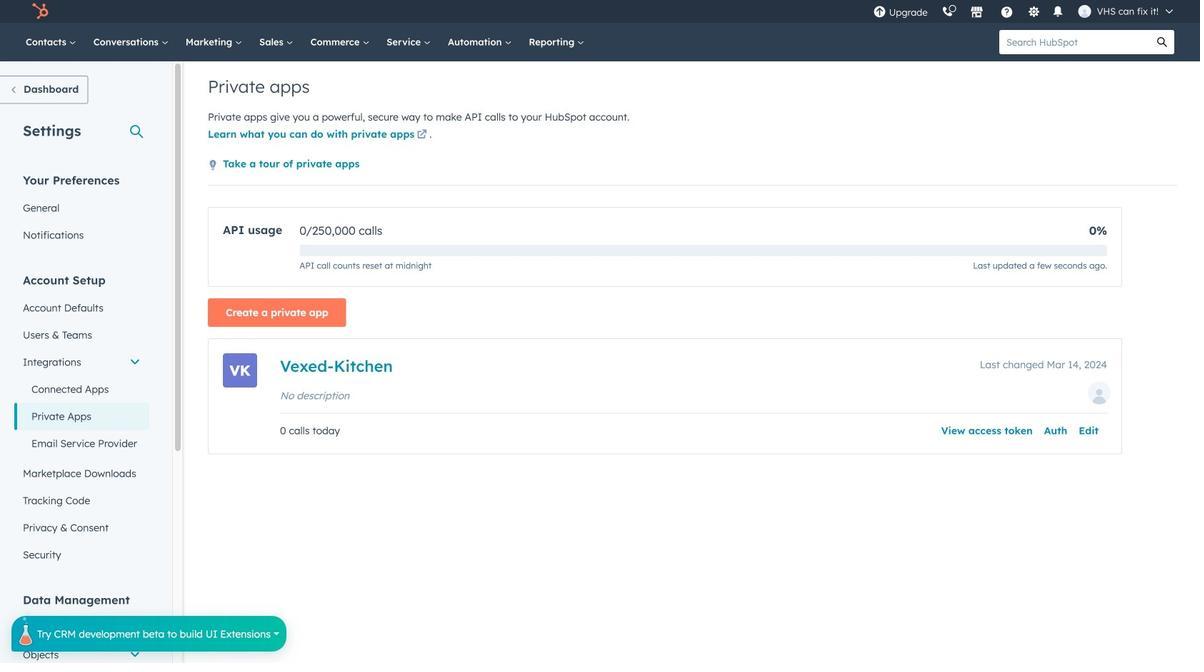Task type: locate. For each thing, give the bounding box(es) containing it.
link opens in a new window image
[[417, 127, 427, 144]]

data management element
[[14, 593, 149, 664]]

menu
[[866, 0, 1183, 23]]

marketplaces image
[[971, 6, 984, 19]]



Task type: vqa. For each thing, say whether or not it's contained in the screenshot.
Just
no



Task type: describe. For each thing, give the bounding box(es) containing it.
link opens in a new window image
[[417, 130, 427, 140]]

terry turtle image
[[1079, 5, 1092, 18]]

Search HubSpot search field
[[1000, 30, 1150, 54]]

your preferences element
[[14, 173, 149, 249]]

account setup element
[[14, 273, 149, 569]]



